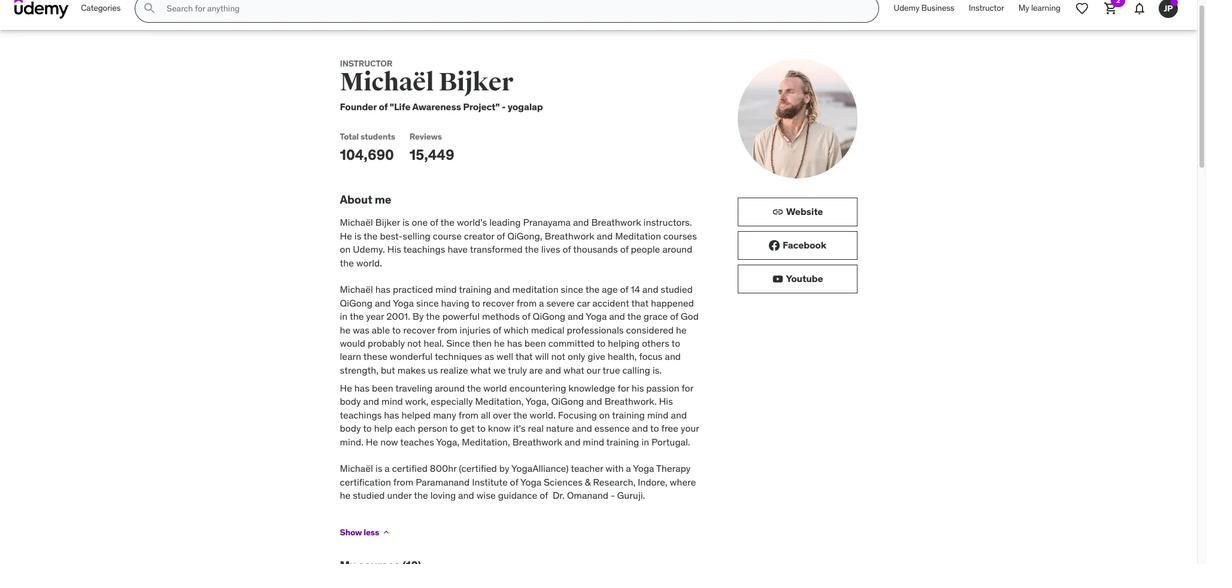 Task type: vqa. For each thing, say whether or not it's contained in the screenshot.
the rated
no



Task type: locate. For each thing, give the bounding box(es) containing it.
truly
[[508, 364, 527, 376]]

the right under
[[414, 490, 428, 502]]

0 horizontal spatial on
[[340, 243, 351, 255]]

for
[[618, 382, 630, 394], [682, 382, 694, 394]]

he down 'about'
[[340, 230, 352, 242]]

0 vertical spatial studied
[[661, 284, 693, 296]]

1 horizontal spatial around
[[663, 243, 693, 255]]

1 horizontal spatial since
[[561, 284, 584, 296]]

certification
[[340, 476, 391, 488]]

training down essence
[[607, 436, 640, 448]]

0 vertical spatial world.
[[356, 257, 382, 269]]

breathwork up "meditation"
[[592, 217, 642, 229]]

1 horizontal spatial his
[[659, 396, 673, 408]]

2 body from the top
[[340, 423, 361, 435]]

what down only at the left of page
[[564, 364, 585, 376]]

not right will
[[552, 351, 566, 363]]

0 vertical spatial breathwork
[[592, 217, 642, 229]]

1 vertical spatial is
[[355, 230, 362, 242]]

small image for youtube
[[772, 273, 784, 285]]

small image
[[772, 206, 784, 218], [772, 273, 784, 285]]

0 vertical spatial training
[[459, 284, 492, 296]]

michaël inside michaël bijker is one of the world's leading pranayama and breathwork instructors. he is the best-selling course creator of qigong, breathwork and meditation courses on udemy. his teachings have transformed the lives of thousands of people around the world.
[[340, 217, 373, 229]]

teachings inside michaël bijker is one of the world's leading pranayama and breathwork instructors. he is the best-selling course creator of qigong, breathwork and meditation courses on udemy. his teachings have transformed the lives of thousands of people around the world.
[[404, 243, 446, 255]]

world. inside he has been traveling around the world encountering knowledge for his passion for body and mind work, especially meditation, yoga, qigong and breathwork. his teachings has helped many from all over the world. focusing on training mind and body to help each person to get to know it's real nature and essence and to free your mind. he now teaches yoga, meditation, breathwork and mind training in portugal.
[[530, 409, 556, 421]]

0 vertical spatial his
[[388, 243, 402, 255]]

total students 104,690
[[340, 131, 395, 164]]

shopping cart with 2 items image
[[1104, 1, 1119, 16]]

2 vertical spatial qigong
[[552, 396, 584, 408]]

0 horizontal spatial since
[[417, 297, 439, 309]]

in inside michaël has practiced mind training and meditation since the age of 14 and studied qigong and yoga since having to recover from a severe car accident that happened in the year 2001. by the powerful methods of qigong and yoga and the grace of god he was able to recover from injuries of which medical professionals considered he would probably not heal. since then he has been committed to helping others to learn these wonderful techniques as well that will not only give health, focus and strength, but makes us realize what we truly are and what our true calling is.
[[340, 310, 348, 322]]

udemy business
[[894, 3, 955, 13]]

training down "breathwork."
[[612, 409, 645, 421]]

- left yogalap
[[502, 101, 506, 113]]

studied up happened
[[661, 284, 693, 296]]

studied down certification
[[353, 490, 385, 502]]

submit search image
[[143, 1, 157, 16]]

michaël has practiced mind training and meditation since the age of 14 and studied qigong and yoga since having to recover from a severe car accident that happened in the year 2001. by the powerful methods of qigong and yoga and the grace of god he was able to recover from injuries of which medical professionals considered he would probably not heal. since then he has been committed to helping others to learn these wonderful techniques as well that will not only give health, focus and strength, but makes us realize what we truly are and what our true calling is.
[[340, 284, 699, 376]]

1 vertical spatial on
[[600, 409, 610, 421]]

paramanand
[[416, 476, 470, 488]]

0 horizontal spatial his
[[388, 243, 402, 255]]

on inside michaël bijker is one of the world's leading pranayama and breathwork instructors. he is the best-selling course creator of qigong, breathwork and meditation courses on udemy. his teachings have transformed the lives of thousands of people around the world.
[[340, 243, 351, 255]]

of inside michaël is a certified 800hr (certified by yogaalliance) teacher with a yoga therapy certification from paramanand institute of yoga sciences & research, indore, where he studied under the loving and wise guidance of  dr. omanand - guruji.
[[510, 476, 519, 488]]

1 vertical spatial training
[[612, 409, 645, 421]]

1 vertical spatial bijker
[[376, 217, 400, 229]]

knowledge
[[569, 382, 616, 394]]

with
[[606, 463, 624, 475]]

focusing
[[558, 409, 597, 421]]

his
[[388, 243, 402, 255], [659, 396, 673, 408]]

2 michaël from the top
[[340, 217, 373, 229]]

that down 14 on the bottom right of the page
[[632, 297, 649, 309]]

1 vertical spatial -
[[611, 490, 615, 502]]

year
[[366, 310, 384, 322]]

bijker up best-
[[376, 217, 400, 229]]

to left get
[[450, 423, 459, 435]]

0 vertical spatial yoga,
[[526, 396, 549, 408]]

mind down essence
[[583, 436, 605, 448]]

instructor left my
[[969, 3, 1005, 13]]

he down certification
[[340, 490, 351, 502]]

1 horizontal spatial teachings
[[404, 243, 446, 255]]

health,
[[608, 351, 637, 363]]

has down which
[[507, 337, 523, 349]]

small image left website
[[772, 206, 784, 218]]

training
[[459, 284, 492, 296], [612, 409, 645, 421], [607, 436, 640, 448]]

what down as on the bottom left of page
[[471, 364, 492, 376]]

less
[[364, 527, 379, 538]]

1 vertical spatial yoga,
[[436, 436, 460, 448]]

yogaalliance)
[[512, 463, 569, 475]]

0 horizontal spatial around
[[435, 382, 465, 394]]

from up get
[[459, 409, 479, 421]]

1 vertical spatial small image
[[772, 273, 784, 285]]

1 vertical spatial studied
[[353, 490, 385, 502]]

xsmall image
[[382, 528, 391, 538]]

around down courses
[[663, 243, 693, 255]]

a down meditation
[[539, 297, 544, 309]]

that
[[632, 297, 649, 309], [516, 351, 533, 363]]

0 horizontal spatial that
[[516, 351, 533, 363]]

2 small image from the top
[[772, 273, 784, 285]]

small image inside youtube link
[[772, 273, 784, 285]]

0 horizontal spatial been
[[372, 382, 394, 394]]

meditation
[[616, 230, 662, 242]]

qigong up year
[[340, 297, 373, 309]]

is up certification
[[376, 463, 383, 475]]

1 horizontal spatial studied
[[661, 284, 693, 296]]

has
[[376, 284, 391, 296], [507, 337, 523, 349], [355, 382, 370, 394], [384, 409, 399, 421]]

small image for website
[[772, 206, 784, 218]]

a left certified
[[385, 463, 390, 475]]

he inside michaël bijker is one of the world's leading pranayama and breathwork instructors. he is the best-selling course creator of qigong, breathwork and meditation courses on udemy. his teachings have transformed the lives of thousands of people around the world.
[[340, 230, 352, 242]]

certified
[[392, 463, 428, 475]]

2 vertical spatial breathwork
[[513, 436, 563, 448]]

on left udemy.
[[340, 243, 351, 255]]

0 vertical spatial meditation,
[[476, 396, 524, 408]]

and inside michaël is a certified 800hr (certified by yogaalliance) teacher with a yoga therapy certification from paramanand institute of yoga sciences & research, indore, where he studied under the loving and wise guidance of  dr. omanand - guruji.
[[458, 490, 474, 502]]

1 horizontal spatial yoga,
[[526, 396, 549, 408]]

in up the would on the left bottom
[[340, 310, 348, 322]]

person
[[418, 423, 448, 435]]

michaël down 'about'
[[340, 217, 373, 229]]

0 vertical spatial small image
[[772, 206, 784, 218]]

1 horizontal spatial not
[[552, 351, 566, 363]]

about
[[340, 192, 372, 206]]

of up guidance
[[510, 476, 519, 488]]

1 horizontal spatial in
[[642, 436, 650, 448]]

0 vertical spatial in
[[340, 310, 348, 322]]

is up udemy.
[[355, 230, 362, 242]]

1 horizontal spatial world.
[[530, 409, 556, 421]]

body down the strength,
[[340, 396, 361, 408]]

instructor inside instructor michaël bijker founder of "life awareness project" - yogalap
[[340, 58, 393, 69]]

that up the truly
[[516, 351, 533, 363]]

body up mind.
[[340, 423, 361, 435]]

meditation,
[[476, 396, 524, 408], [462, 436, 510, 448]]

4 michaël from the top
[[340, 463, 373, 475]]

bijker up project"
[[439, 67, 513, 98]]

1 vertical spatial recover
[[403, 324, 435, 336]]

has up year
[[376, 284, 391, 296]]

guidance
[[498, 490, 538, 502]]

reviews 15,449
[[410, 131, 455, 164]]

michaël inside michaël is a certified 800hr (certified by yogaalliance) teacher with a yoga therapy certification from paramanand institute of yoga sciences & research, indore, where he studied under the loving and wise guidance of  dr. omanand - guruji.
[[340, 463, 373, 475]]

about me
[[340, 192, 392, 206]]

instructors.
[[644, 217, 692, 229]]

been
[[525, 337, 546, 349], [372, 382, 394, 394]]

2 vertical spatial is
[[376, 463, 383, 475]]

is
[[403, 217, 410, 229], [355, 230, 362, 242], [376, 463, 383, 475]]

0 horizontal spatial teachings
[[340, 409, 382, 421]]

1 vertical spatial body
[[340, 423, 361, 435]]

1 vertical spatial teachings
[[340, 409, 382, 421]]

for right passion
[[682, 382, 694, 394]]

1 vertical spatial instructor
[[340, 58, 393, 69]]

yoga
[[393, 297, 414, 309], [586, 310, 607, 322], [633, 463, 655, 475], [521, 476, 542, 488]]

small image inside website link
[[772, 206, 784, 218]]

these
[[364, 351, 388, 363]]

for left his
[[618, 382, 630, 394]]

pranayama
[[523, 217, 571, 229]]

qigong up the medical
[[533, 310, 566, 322]]

the up was
[[350, 310, 364, 322]]

0 horizontal spatial world.
[[356, 257, 382, 269]]

meditation, down know on the left
[[462, 436, 510, 448]]

0 vertical spatial teachings
[[404, 243, 446, 255]]

of down the methods
[[493, 324, 502, 336]]

to left help
[[363, 423, 372, 435]]

world. up real
[[530, 409, 556, 421]]

since up by
[[417, 297, 439, 309]]

0 vertical spatial instructor
[[969, 3, 1005, 13]]

0 vertical spatial recover
[[483, 297, 515, 309]]

1 horizontal spatial that
[[632, 297, 649, 309]]

he down the strength,
[[340, 382, 352, 394]]

michaël up certification
[[340, 463, 373, 475]]

1 vertical spatial been
[[372, 382, 394, 394]]

0 vertical spatial been
[[525, 337, 546, 349]]

loving
[[431, 490, 456, 502]]

0 vertical spatial not
[[407, 337, 422, 349]]

michaël for has
[[340, 284, 373, 296]]

all
[[481, 409, 491, 421]]

1 small image from the top
[[772, 206, 784, 218]]

courses
[[664, 230, 697, 242]]

-
[[502, 101, 506, 113], [611, 490, 615, 502]]

the inside michaël is a certified 800hr (certified by yogaalliance) teacher with a yoga therapy certification from paramanand institute of yoga sciences & research, indore, where he studied under the loving and wise guidance of  dr. omanand - guruji.
[[414, 490, 428, 502]]

michaël up year
[[340, 284, 373, 296]]

qigong up focusing
[[552, 396, 584, 408]]

been down but
[[372, 382, 394, 394]]

1 horizontal spatial a
[[539, 297, 544, 309]]

where
[[670, 476, 696, 488]]

1 vertical spatial meditation,
[[462, 436, 510, 448]]

techniques
[[435, 351, 482, 363]]

instructor inside "link"
[[969, 3, 1005, 13]]

0 vertical spatial around
[[663, 243, 693, 255]]

jp link
[[1155, 0, 1184, 23]]

0 horizontal spatial yoga,
[[436, 436, 460, 448]]

bijker inside michaël bijker is one of the world's leading pranayama and breathwork instructors. he is the best-selling course creator of qigong, breathwork and meditation courses on udemy. his teachings have transformed the lives of thousands of people around the world.
[[376, 217, 400, 229]]

he down god
[[676, 324, 687, 336]]

notifications image
[[1133, 1, 1148, 16]]

meditation, up 'over'
[[476, 396, 524, 408]]

transformed
[[470, 243, 523, 255]]

and
[[573, 217, 589, 229], [597, 230, 613, 242], [494, 284, 510, 296], [643, 284, 659, 296], [375, 297, 391, 309], [568, 310, 584, 322], [610, 310, 626, 322], [665, 351, 681, 363], [546, 364, 562, 376], [363, 396, 379, 408], [587, 396, 603, 408], [671, 409, 687, 421], [576, 423, 592, 435], [633, 423, 649, 435], [565, 436, 581, 448], [458, 490, 474, 502]]

my learning link
[[1012, 0, 1068, 23]]

his down best-
[[388, 243, 402, 255]]

of left "life
[[379, 101, 388, 113]]

yoga, down the encountering
[[526, 396, 549, 408]]

1 michaël from the top
[[340, 67, 434, 98]]

0 horizontal spatial is
[[355, 230, 362, 242]]

Search for anything text field
[[164, 0, 865, 19]]

2 vertical spatial he
[[366, 436, 378, 448]]

0 vertical spatial -
[[502, 101, 506, 113]]

around up especially
[[435, 382, 465, 394]]

wonderful
[[390, 351, 433, 363]]

1 vertical spatial his
[[659, 396, 673, 408]]

breathwork down real
[[513, 436, 563, 448]]

learn
[[340, 351, 362, 363]]

(certified
[[459, 463, 497, 475]]

1 horizontal spatial bijker
[[439, 67, 513, 98]]

many
[[433, 409, 457, 421]]

michaël up "life
[[340, 67, 434, 98]]

heal.
[[424, 337, 444, 349]]

wishlist image
[[1076, 1, 1090, 16]]

since up car
[[561, 284, 584, 296]]

instructor for instructor
[[969, 3, 1005, 13]]

0 horizontal spatial studied
[[353, 490, 385, 502]]

realize
[[440, 364, 468, 376]]

1 horizontal spatial what
[[564, 364, 585, 376]]

1 horizontal spatial -
[[611, 490, 615, 502]]

0 horizontal spatial for
[[618, 382, 630, 394]]

the right by
[[426, 310, 440, 322]]

0 horizontal spatial not
[[407, 337, 422, 349]]

to right get
[[477, 423, 486, 435]]

to up powerful
[[472, 297, 481, 309]]

he has been traveling around the world encountering knowledge for his passion for body and mind work, especially meditation, yoga, qigong and breathwork. his teachings has helped many from all over the world. focusing on training mind and body to help each person to get to know it's real nature and essence and to free your mind. he now teaches yoga, meditation, breathwork and mind training in portugal.
[[340, 382, 700, 448]]

2 what from the left
[[564, 364, 585, 376]]

he inside michaël is a certified 800hr (certified by yogaalliance) teacher with a yoga therapy certification from paramanand institute of yoga sciences & research, indore, where he studied under the loving and wise guidance of  dr. omanand - guruji.
[[340, 490, 351, 502]]

total
[[340, 131, 359, 142]]

qigong inside he has been traveling around the world encountering knowledge for his passion for body and mind work, especially meditation, yoga, qigong and breathwork. his teachings has helped many from all over the world. focusing on training mind and body to help each person to get to know it's real nature and essence and to free your mind. he now teaches yoga, meditation, breathwork and mind training in portugal.
[[552, 396, 584, 408]]

1 horizontal spatial is
[[376, 463, 383, 475]]

recover up the methods
[[483, 297, 515, 309]]

a right with at right
[[626, 463, 631, 475]]

3 michaël from the top
[[340, 284, 373, 296]]

michaël inside michaël has practiced mind training and meditation since the age of 14 and studied qigong and yoga since having to recover from a severe car accident that happened in the year 2001. by the powerful methods of qigong and yoga and the grace of god he was able to recover from injuries of which medical professionals considered he would probably not heal. since then he has been committed to helping others to learn these wonderful techniques as well that will not only give health, focus and strength, but makes us realize what we truly are and what our true calling is.
[[340, 284, 373, 296]]

0 horizontal spatial instructor
[[340, 58, 393, 69]]

in inside he has been traveling around the world encountering knowledge for his passion for body and mind work, especially meditation, yoga, qigong and breathwork. his teachings has helped many from all over the world. focusing on training mind and body to help each person to get to know it's real nature and essence and to free your mind. he now teaches yoga, meditation, breathwork and mind training in portugal.
[[642, 436, 650, 448]]

passion
[[647, 382, 680, 394]]

having
[[441, 297, 470, 309]]

on inside he has been traveling around the world encountering knowledge for his passion for body and mind work, especially meditation, yoga, qigong and breathwork. his teachings has helped many from all over the world. focusing on training mind and body to help each person to get to know it's real nature and essence and to free your mind. he now teaches yoga, meditation, breathwork and mind training in portugal.
[[600, 409, 610, 421]]

from inside michaël is a certified 800hr (certified by yogaalliance) teacher with a yoga therapy certification from paramanand institute of yoga sciences & research, indore, where he studied under the loving and wise guidance of  dr. omanand - guruji.
[[394, 476, 414, 488]]

is left one
[[403, 217, 410, 229]]

0 vertical spatial he
[[340, 230, 352, 242]]

0 horizontal spatial a
[[385, 463, 390, 475]]

1 horizontal spatial been
[[525, 337, 546, 349]]

teachings down selling at the left of the page
[[404, 243, 446, 255]]

training up "having"
[[459, 284, 492, 296]]

the up it's
[[514, 409, 528, 421]]

0 horizontal spatial -
[[502, 101, 506, 113]]

not up wonderful
[[407, 337, 422, 349]]

- inside instructor michaël bijker founder of "life awareness project" - yogalap
[[502, 101, 506, 113]]

his down passion
[[659, 396, 673, 408]]

project"
[[463, 101, 500, 113]]

1 vertical spatial world.
[[530, 409, 556, 421]]

0 vertical spatial is
[[403, 217, 410, 229]]

since
[[561, 284, 584, 296], [417, 297, 439, 309]]

1 horizontal spatial instructor
[[969, 3, 1005, 13]]

2 horizontal spatial is
[[403, 217, 410, 229]]

yoga up indore,
[[633, 463, 655, 475]]

from up under
[[394, 476, 414, 488]]

0 vertical spatial body
[[340, 396, 361, 408]]

15,449
[[410, 145, 455, 164]]

students
[[361, 131, 395, 142]]

the left the world
[[467, 382, 481, 394]]

1 what from the left
[[471, 364, 492, 376]]

essence
[[595, 423, 630, 435]]

a inside michaël has practiced mind training and meditation since the age of 14 and studied qigong and yoga since having to recover from a severe car accident that happened in the year 2001. by the powerful methods of qigong and yoga and the grace of god he was able to recover from injuries of which medical professionals considered he would probably not heal. since then he has been committed to helping others to learn these wonderful techniques as well that will not only give health, focus and strength, but makes us realize what we truly are and what our true calling is.
[[539, 297, 544, 309]]

recover down by
[[403, 324, 435, 336]]

calling
[[623, 364, 651, 376]]

0 horizontal spatial in
[[340, 310, 348, 322]]

0 horizontal spatial what
[[471, 364, 492, 376]]

- down research,
[[611, 490, 615, 502]]

in left portugal.
[[642, 436, 650, 448]]

michaël for is
[[340, 463, 373, 475]]

0 horizontal spatial bijker
[[376, 217, 400, 229]]

able
[[372, 324, 390, 336]]

1 body from the top
[[340, 396, 361, 408]]

1 vertical spatial around
[[435, 382, 465, 394]]

to right others
[[672, 337, 681, 349]]

0 vertical spatial bijker
[[439, 67, 513, 98]]

1 vertical spatial in
[[642, 436, 650, 448]]

been up will
[[525, 337, 546, 349]]

yoga down yogaalliance)
[[521, 476, 542, 488]]

yoga, down person
[[436, 436, 460, 448]]

0 vertical spatial on
[[340, 243, 351, 255]]

of down "meditation"
[[621, 243, 629, 255]]

focus
[[640, 351, 663, 363]]

0 vertical spatial that
[[632, 297, 649, 309]]

injuries
[[460, 324, 491, 336]]

1 horizontal spatial for
[[682, 382, 694, 394]]

youtube
[[787, 273, 824, 285]]

mind up "having"
[[436, 284, 457, 296]]

instructor up founder
[[340, 58, 393, 69]]

world. down udemy.
[[356, 257, 382, 269]]

michaël bijker is one of the world's leading pranayama and breathwork instructors. he is the best-selling course creator of qigong, breathwork and meditation courses on udemy. his teachings have transformed the lives of thousands of people around the world.
[[340, 217, 697, 269]]

of right lives
[[563, 243, 571, 255]]

1 horizontal spatial on
[[600, 409, 610, 421]]

is.
[[653, 364, 662, 376]]



Task type: describe. For each thing, give the bounding box(es) containing it.
instructor for instructor michaël bijker founder of "life awareness project" - yogalap
[[340, 58, 393, 69]]

omanand
[[567, 490, 609, 502]]

his inside he has been traveling around the world encountering knowledge for his passion for body and mind work, especially meditation, yoga, qigong and breathwork. his teachings has helped many from all over the world. focusing on training mind and body to help each person to get to know it's real nature and essence and to free your mind. he now teaches yoga, meditation, breathwork and mind training in portugal.
[[659, 396, 673, 408]]

michaël bijker image
[[738, 59, 858, 179]]

udemy image
[[14, 0, 69, 19]]

as
[[485, 351, 494, 363]]

we
[[494, 364, 506, 376]]

of down happened
[[671, 310, 679, 322]]

yoga up 2001.
[[393, 297, 414, 309]]

800hr
[[430, 463, 457, 475]]

accident
[[593, 297, 630, 309]]

know
[[488, 423, 511, 435]]

traveling
[[396, 382, 433, 394]]

has up help
[[384, 409, 399, 421]]

therapy
[[657, 463, 691, 475]]

each
[[395, 423, 416, 435]]

0 vertical spatial qigong
[[340, 297, 373, 309]]

the up udemy.
[[364, 230, 378, 242]]

now
[[381, 436, 398, 448]]

show
[[340, 527, 362, 538]]

facebook
[[783, 239, 827, 251]]

probably
[[368, 337, 405, 349]]

helped
[[402, 409, 431, 421]]

course
[[433, 230, 462, 242]]

been inside michaël has practiced mind training and meditation since the age of 14 and studied qigong and yoga since having to recover from a severe car accident that happened in the year 2001. by the powerful methods of qigong and yoga and the grace of god he was able to recover from injuries of which medical professionals considered he would probably not heal. since then he has been committed to helping others to learn these wonderful techniques as well that will not only give health, focus and strength, but makes us realize what we truly are and what our true calling is.
[[525, 337, 546, 349]]

his
[[632, 382, 644, 394]]

instructor michaël bijker founder of "life awareness project" - yogalap
[[340, 58, 543, 113]]

creator
[[464, 230, 495, 242]]

research,
[[593, 476, 636, 488]]

by
[[413, 310, 424, 322]]

mind.
[[340, 436, 364, 448]]

my learning
[[1019, 3, 1061, 13]]

from down meditation
[[517, 297, 537, 309]]

&
[[585, 476, 591, 488]]

age
[[602, 284, 618, 296]]

over
[[493, 409, 512, 421]]

breathwork inside he has been traveling around the world encountering knowledge for his passion for body and mind work, especially meditation, yoga, qigong and breathwork. his teachings has helped many from all over the world. focusing on training mind and body to help each person to get to know it's real nature and essence and to free your mind. he now teaches yoga, meditation, breathwork and mind training in portugal.
[[513, 436, 563, 448]]

especially
[[431, 396, 473, 408]]

the up course
[[441, 217, 455, 229]]

1 vertical spatial qigong
[[533, 310, 566, 322]]

breathwork.
[[605, 396, 657, 408]]

udemy.
[[353, 243, 385, 255]]

dr.
[[553, 490, 565, 502]]

1 horizontal spatial recover
[[483, 297, 515, 309]]

studied inside michaël is a certified 800hr (certified by yogaalliance) teacher with a yoga therapy certification from paramanand institute of yoga sciences & research, indore, where he studied under the loving and wise guidance of  dr. omanand - guruji.
[[353, 490, 385, 502]]

2 horizontal spatial a
[[626, 463, 631, 475]]

world's
[[457, 217, 487, 229]]

people
[[631, 243, 661, 255]]

of right one
[[430, 217, 439, 229]]

training inside michaël has practiced mind training and meditation since the age of 14 and studied qigong and yoga since having to recover from a severe car accident that happened in the year 2001. by the powerful methods of qigong and yoga and the grace of god he was able to recover from injuries of which medical professionals considered he would probably not heal. since then he has been committed to helping others to learn these wonderful techniques as well that will not only give health, focus and strength, but makes us realize what we truly are and what our true calling is.
[[459, 284, 492, 296]]

facebook link
[[738, 231, 858, 260]]

institute
[[472, 476, 508, 488]]

happened
[[651, 297, 694, 309]]

nature
[[546, 423, 574, 435]]

the up considered
[[628, 310, 642, 322]]

his inside michaël bijker is one of the world's leading pranayama and breathwork instructors. he is the best-selling course creator of qigong, breathwork and meditation courses on udemy. his teachings have transformed the lives of thousands of people around the world.
[[388, 243, 402, 255]]

1 vertical spatial since
[[417, 297, 439, 309]]

is inside michaël is a certified 800hr (certified by yogaalliance) teacher with a yoga therapy certification from paramanand institute of yoga sciences & research, indore, where he studied under the loving and wise guidance of  dr. omanand - guruji.
[[376, 463, 383, 475]]

you have alerts image
[[1172, 0, 1179, 6]]

small image
[[769, 240, 781, 252]]

mind up 'free'
[[648, 409, 669, 421]]

business
[[922, 3, 955, 13]]

1 vertical spatial that
[[516, 351, 533, 363]]

true
[[603, 364, 621, 376]]

show less button
[[340, 521, 391, 545]]

to down 2001.
[[392, 324, 401, 336]]

grace
[[644, 310, 668, 322]]

have
[[448, 243, 468, 255]]

the down qigong,
[[525, 243, 539, 255]]

of down the leading at left top
[[497, 230, 505, 242]]

2 for from the left
[[682, 382, 694, 394]]

around inside michaël bijker is one of the world's leading pranayama and breathwork instructors. he is the best-selling course creator of qigong, breathwork and meditation courses on udemy. his teachings have transformed the lives of thousands of people around the world.
[[663, 243, 693, 255]]

michaël for bijker
[[340, 217, 373, 229]]

the up car
[[586, 284, 600, 296]]

teaches
[[400, 436, 434, 448]]

severe
[[547, 297, 575, 309]]

learning
[[1032, 3, 1061, 13]]

1 for from the left
[[618, 382, 630, 394]]

my
[[1019, 3, 1030, 13]]

from up since
[[438, 324, 458, 336]]

104,690
[[340, 145, 394, 164]]

methods
[[482, 310, 520, 322]]

powerful
[[443, 310, 480, 322]]

teachings inside he has been traveling around the world encountering knowledge for his passion for body and mind work, especially meditation, yoga, qigong and breathwork. his teachings has helped many from all over the world. focusing on training mind and body to help each person to get to know it's real nature and essence and to free your mind. he now teaches yoga, meditation, breathwork and mind training in portugal.
[[340, 409, 382, 421]]

michaël is a certified 800hr (certified by yogaalliance) teacher with a yoga therapy certification from paramanand institute of yoga sciences & research, indore, where he studied under the loving and wise guidance of  dr. omanand - guruji.
[[340, 463, 696, 502]]

it's
[[514, 423, 526, 435]]

awareness
[[413, 101, 461, 113]]

of inside instructor michaël bijker founder of "life awareness project" - yogalap
[[379, 101, 388, 113]]

from inside he has been traveling around the world encountering knowledge for his passion for body and mind work, especially meditation, yoga, qigong and breathwork. his teachings has helped many from all over the world. focusing on training mind and body to help each person to get to know it's real nature and essence and to free your mind. he now teaches yoga, meditation, breathwork and mind training in portugal.
[[459, 409, 479, 421]]

has down the strength,
[[355, 382, 370, 394]]

1 vertical spatial not
[[552, 351, 566, 363]]

by
[[500, 463, 510, 475]]

medical
[[531, 324, 565, 336]]

considered
[[627, 324, 674, 336]]

best-
[[380, 230, 403, 242]]

- inside michaël is a certified 800hr (certified by yogaalliance) teacher with a yoga therapy certification from paramanand institute of yoga sciences & research, indore, where he studied under the loving and wise guidance of  dr. omanand - guruji.
[[611, 490, 615, 502]]

strength,
[[340, 364, 379, 376]]

youtube link
[[738, 265, 858, 294]]

yogalap
[[508, 101, 543, 113]]

qigong,
[[508, 230, 543, 242]]

well
[[497, 351, 514, 363]]

"life
[[390, 101, 411, 113]]

to left 'free'
[[651, 423, 659, 435]]

instructor link
[[962, 0, 1012, 23]]

the down udemy.
[[340, 257, 354, 269]]

me
[[375, 192, 392, 206]]

meditation
[[513, 284, 559, 296]]

bijker inside instructor michaël bijker founder of "life awareness project" - yogalap
[[439, 67, 513, 98]]

encountering
[[510, 382, 567, 394]]

world. inside michaël bijker is one of the world's leading pranayama and breathwork instructors. he is the best-selling course creator of qigong, breathwork and meditation courses on udemy. his teachings have transformed the lives of thousands of people around the world.
[[356, 257, 382, 269]]

been inside he has been traveling around the world encountering knowledge for his passion for body and mind work, especially meditation, yoga, qigong and breathwork. his teachings has helped many from all over the world. focusing on training mind and body to help each person to get to know it's real nature and essence and to free your mind. he now teaches yoga, meditation, breathwork and mind training in portugal.
[[372, 382, 394, 394]]

1 vertical spatial breathwork
[[545, 230, 595, 242]]

around inside he has been traveling around the world encountering knowledge for his passion for body and mind work, especially meditation, yoga, qigong and breathwork. his teachings has helped many from all over the world. focusing on training mind and body to help each person to get to know it's real nature and essence and to free your mind. he now teaches yoga, meditation, breathwork and mind training in portugal.
[[435, 382, 465, 394]]

which
[[504, 324, 529, 336]]

of left 14 on the bottom right of the page
[[621, 284, 629, 296]]

2 vertical spatial training
[[607, 436, 640, 448]]

indore,
[[638, 476, 668, 488]]

to up give
[[597, 337, 606, 349]]

mind inside michaël has practiced mind training and meditation since the age of 14 and studied qigong and yoga since having to recover from a severe car accident that happened in the year 2001. by the powerful methods of qigong and yoga and the grace of god he was able to recover from injuries of which medical professionals considered he would probably not heal. since then he has been committed to helping others to learn these wonderful techniques as well that will not only give health, focus and strength, but makes us realize what we truly are and what our true calling is.
[[436, 284, 457, 296]]

sciences
[[544, 476, 583, 488]]

practiced
[[393, 284, 433, 296]]

mind left work,
[[382, 396, 403, 408]]

he up the would on the left bottom
[[340, 324, 351, 336]]

helping
[[608, 337, 640, 349]]

of up which
[[522, 310, 531, 322]]

0 horizontal spatial recover
[[403, 324, 435, 336]]

he up the well
[[494, 337, 505, 349]]

get
[[461, 423, 475, 435]]

teacher
[[571, 463, 604, 475]]

yoga up professionals
[[586, 310, 607, 322]]

studied inside michaël has practiced mind training and meditation since the age of 14 and studied qigong and yoga since having to recover from a severe car accident that happened in the year 2001. by the powerful methods of qigong and yoga and the grace of god he was able to recover from injuries of which medical professionals considered he would probably not heal. since then he has been committed to helping others to learn these wonderful techniques as well that will not only give health, focus and strength, but makes us realize what we truly are and what our true calling is.
[[661, 284, 693, 296]]

help
[[374, 423, 393, 435]]

1 vertical spatial he
[[340, 382, 352, 394]]

michaël inside instructor michaël bijker founder of "life awareness project" - yogalap
[[340, 67, 434, 98]]

would
[[340, 337, 366, 349]]

are
[[530, 364, 543, 376]]

lives
[[542, 243, 561, 255]]

0 vertical spatial since
[[561, 284, 584, 296]]

jp
[[1165, 3, 1174, 14]]

selling
[[403, 230, 431, 242]]



